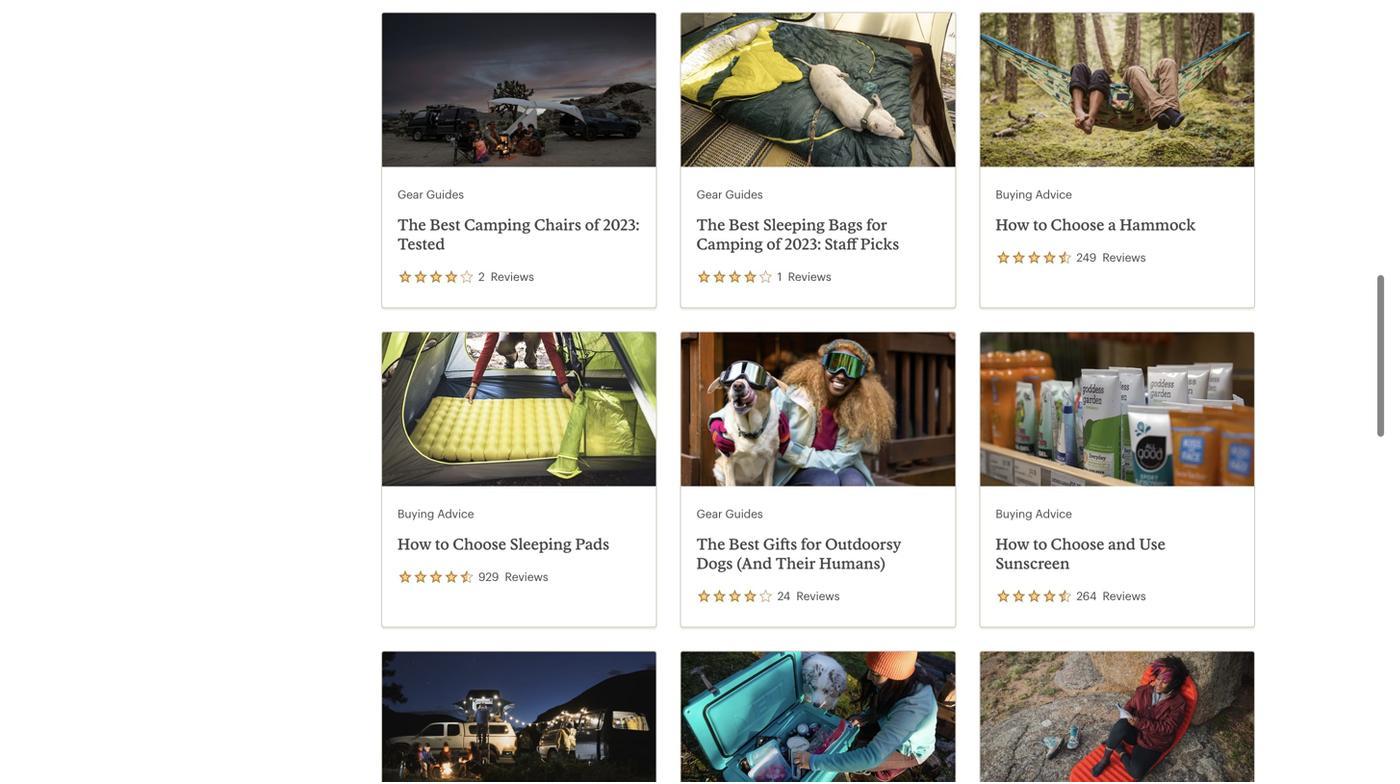 Task type: vqa. For each thing, say whether or not it's contained in the screenshot.
(6)
no



Task type: locate. For each thing, give the bounding box(es) containing it.
2 reviews
[[478, 270, 534, 283]]

for up their
[[801, 535, 822, 554]]

advice up how to choose and use sunscreen
[[1035, 507, 1072, 521]]

0 vertical spatial sleeping
[[763, 216, 825, 234]]

264 reviews
[[1077, 589, 1146, 603]]

best inside the best camping chairs of 2023: tested
[[430, 216, 461, 234]]

the inside the best gifts for outdoorsy dogs (and their humans)
[[697, 535, 725, 554]]

reviews for for
[[796, 589, 840, 603]]

use
[[1139, 535, 1166, 554]]

of up "1"
[[767, 235, 781, 253]]

best
[[430, 216, 461, 234], [729, 216, 760, 234], [729, 535, 760, 554]]

24 reviews
[[777, 589, 840, 603]]

buying up the how to choose sleeping pads
[[398, 507, 434, 521]]

1 reviews
[[777, 270, 831, 283]]

choose
[[1051, 216, 1105, 234], [453, 535, 506, 554], [1051, 535, 1105, 554]]

for
[[867, 216, 887, 234], [801, 535, 822, 554]]

reviews down a
[[1103, 250, 1146, 264]]

to inside how to choose and use sunscreen
[[1033, 535, 1047, 554]]

1 horizontal spatial for
[[867, 216, 887, 234]]

best inside the best gifts for outdoorsy dogs (and their humans)
[[729, 535, 760, 554]]

reviews right the "24"
[[796, 589, 840, 603]]

for inside the best gifts for outdoorsy dogs (and their humans)
[[801, 535, 822, 554]]

reviews right '2'
[[491, 270, 534, 283]]

choose up 929
[[453, 535, 506, 554]]

1 vertical spatial 2023:
[[785, 235, 821, 253]]

reviews
[[1103, 250, 1146, 264], [491, 270, 534, 283], [788, 270, 831, 283], [505, 570, 548, 584], [796, 589, 840, 603], [1103, 589, 1146, 603]]

gear for the best gifts for outdoorsy dogs (and their humans)
[[697, 507, 722, 521]]

gear for the best sleeping bags for camping of 2023: staff picks
[[697, 187, 722, 201]]

reviews for chairs
[[491, 270, 534, 283]]

0 horizontal spatial camping
[[464, 216, 531, 234]]

best for tested
[[430, 216, 461, 234]]

the for the best camping chairs of 2023: tested
[[398, 216, 426, 234]]

1 vertical spatial of
[[767, 235, 781, 253]]

reviews right "1"
[[788, 270, 831, 283]]

buying advice up the how to choose sleeping pads
[[398, 507, 474, 521]]

1 vertical spatial sleeping
[[510, 535, 572, 554]]

to for how to choose sleeping pads
[[435, 535, 449, 554]]

gear guides up dogs
[[697, 507, 763, 521]]

buying advice up sunscreen
[[996, 507, 1072, 521]]

gifts
[[763, 535, 797, 554]]

of right chairs
[[585, 216, 599, 234]]

for inside the 'the best sleeping bags for camping of 2023: staff picks'
[[867, 216, 887, 234]]

0 horizontal spatial of
[[585, 216, 599, 234]]

reviews for and
[[1103, 589, 1146, 603]]

the best gifts for outdoorsy dogs (and their humans)
[[697, 535, 902, 573]]

how to choose a hammock
[[996, 216, 1196, 234]]

gear for the best camping chairs of 2023: tested
[[398, 187, 423, 201]]

2023: inside the 'the best sleeping bags for camping of 2023: staff picks'
[[785, 235, 821, 253]]

humans)
[[819, 555, 886, 573]]

2023: up 1 reviews
[[785, 235, 821, 253]]

the
[[398, 216, 426, 234], [697, 216, 725, 234], [697, 535, 725, 554]]

2023: right chairs
[[603, 216, 640, 234]]

1 horizontal spatial camping
[[697, 235, 763, 253]]

buying up how to choose a hammock
[[996, 187, 1032, 201]]

sleeping inside the 'the best sleeping bags for camping of 2023: staff picks'
[[763, 216, 825, 234]]

buying
[[996, 187, 1032, 201], [398, 507, 434, 521], [996, 507, 1032, 521]]

the best sleeping bags for camping of 2023: staff picks
[[697, 216, 899, 253]]

sleeping
[[763, 216, 825, 234], [510, 535, 572, 554]]

guides for camping
[[426, 187, 464, 201]]

reviews for bags
[[788, 270, 831, 283]]

gear guides for the best camping chairs of 2023: tested
[[398, 187, 464, 201]]

guides up 'tested'
[[426, 187, 464, 201]]

advice for sleeping
[[437, 507, 474, 521]]

0 horizontal spatial 2023:
[[603, 216, 640, 234]]

to for how to choose and use sunscreen
[[1033, 535, 1047, 554]]

choose up 249
[[1051, 216, 1105, 234]]

0 vertical spatial for
[[867, 216, 887, 234]]

of
[[585, 216, 599, 234], [767, 235, 781, 253]]

advice for and
[[1035, 507, 1072, 521]]

0 vertical spatial camping
[[464, 216, 531, 234]]

249 reviews
[[1077, 250, 1146, 264]]

for up picks at the top
[[867, 216, 887, 234]]

gear guides for the best sleeping bags for camping of 2023: staff picks
[[697, 187, 763, 201]]

0 vertical spatial 2023:
[[603, 216, 640, 234]]

1 horizontal spatial 2023:
[[785, 235, 821, 253]]

choose left and
[[1051, 535, 1105, 554]]

to
[[1033, 216, 1047, 234], [435, 535, 449, 554], [1033, 535, 1047, 554]]

the inside the best camping chairs of 2023: tested
[[398, 216, 426, 234]]

the inside the 'the best sleeping bags for camping of 2023: staff picks'
[[697, 216, 725, 234]]

buying advice
[[996, 187, 1072, 201], [398, 507, 474, 521], [996, 507, 1072, 521]]

how for how to choose a hammock
[[996, 216, 1030, 234]]

264
[[1077, 589, 1097, 603]]

gear guides up 'tested'
[[398, 187, 464, 201]]

chairs
[[534, 216, 582, 234]]

camping
[[464, 216, 531, 234], [697, 235, 763, 253]]

buying advice for how to choose sleeping pads
[[398, 507, 474, 521]]

pads
[[575, 535, 610, 554]]

guides for sleeping
[[725, 187, 763, 201]]

guides up the 'the best sleeping bags for camping of 2023: staff picks'
[[725, 187, 763, 201]]

how inside how to choose and use sunscreen
[[996, 535, 1030, 554]]

guides for gifts
[[725, 507, 763, 521]]

their
[[776, 555, 816, 573]]

gear guides up the 'the best sleeping bags for camping of 2023: staff picks'
[[697, 187, 763, 201]]

gear guides
[[398, 187, 464, 201], [697, 187, 763, 201], [697, 507, 763, 521]]

best for of
[[729, 216, 760, 234]]

the for the best sleeping bags for camping of 2023: staff picks
[[697, 216, 725, 234]]

and
[[1108, 535, 1136, 554]]

buying advice for how to choose a hammock
[[996, 187, 1072, 201]]

0 vertical spatial of
[[585, 216, 599, 234]]

advice up the how to choose sleeping pads
[[437, 507, 474, 521]]

2023:
[[603, 216, 640, 234], [785, 235, 821, 253]]

reviews right 929
[[505, 570, 548, 584]]

choose inside how to choose and use sunscreen
[[1051, 535, 1105, 554]]

choose for a
[[1051, 216, 1105, 234]]

advice
[[1035, 187, 1072, 201], [437, 507, 474, 521], [1035, 507, 1072, 521]]

gear
[[398, 187, 423, 201], [697, 187, 722, 201], [697, 507, 722, 521]]

1 horizontal spatial of
[[767, 235, 781, 253]]

picks
[[860, 235, 899, 253]]

buying for how to choose and use sunscreen
[[996, 507, 1032, 521]]

buying up sunscreen
[[996, 507, 1032, 521]]

how
[[996, 216, 1030, 234], [398, 535, 432, 554], [996, 535, 1030, 554]]

1 vertical spatial camping
[[697, 235, 763, 253]]

guides up (and
[[725, 507, 763, 521]]

best inside the 'the best sleeping bags for camping of 2023: staff picks'
[[729, 216, 760, 234]]

0 horizontal spatial for
[[801, 535, 822, 554]]

choose for and
[[1051, 535, 1105, 554]]

how for how to choose and use sunscreen
[[996, 535, 1030, 554]]

1 horizontal spatial sleeping
[[763, 216, 825, 234]]

929
[[478, 570, 499, 584]]

buying advice up how to choose a hammock
[[996, 187, 1072, 201]]

reviews right 264
[[1103, 589, 1146, 603]]

sleeping up 929 reviews
[[510, 535, 572, 554]]

advice up how to choose a hammock
[[1035, 187, 1072, 201]]

bags
[[829, 216, 863, 234]]

sleeping up staff
[[763, 216, 825, 234]]

1 vertical spatial for
[[801, 535, 822, 554]]

guides
[[426, 187, 464, 201], [725, 187, 763, 201], [725, 507, 763, 521]]



Task type: describe. For each thing, give the bounding box(es) containing it.
how for how to choose sleeping pads
[[398, 535, 432, 554]]

1
[[777, 270, 782, 283]]

reviews for sleeping
[[505, 570, 548, 584]]

best for (and
[[729, 535, 760, 554]]

to for how to choose a hammock
[[1033, 216, 1047, 234]]

buying for how to choose sleeping pads
[[398, 507, 434, 521]]

dogs
[[697, 555, 733, 573]]

2023: inside the best camping chairs of 2023: tested
[[603, 216, 640, 234]]

reviews for a
[[1103, 250, 1146, 264]]

camping inside the best camping chairs of 2023: tested
[[464, 216, 531, 234]]

buying for how to choose a hammock
[[996, 187, 1032, 201]]

a
[[1108, 216, 1116, 234]]

the best camping chairs of 2023: tested
[[398, 216, 640, 253]]

2
[[478, 270, 485, 283]]

249
[[1077, 250, 1097, 264]]

how to choose sleeping pads
[[398, 535, 610, 554]]

0 horizontal spatial sleeping
[[510, 535, 572, 554]]

sunscreen
[[996, 555, 1070, 573]]

camping inside the 'the best sleeping bags for camping of 2023: staff picks'
[[697, 235, 763, 253]]

choose for sleeping
[[453, 535, 506, 554]]

hammock
[[1120, 216, 1196, 234]]

advice for a
[[1035, 187, 1072, 201]]

24
[[777, 589, 790, 603]]

how to choose and use sunscreen
[[996, 535, 1166, 573]]

(and
[[737, 555, 772, 573]]

gear guides for the best gifts for outdoorsy dogs (and their humans)
[[697, 507, 763, 521]]

the for the best gifts for outdoorsy dogs (and their humans)
[[697, 535, 725, 554]]

outdoorsy
[[825, 535, 902, 554]]

staff
[[825, 235, 857, 253]]

of inside the 'the best sleeping bags for camping of 2023: staff picks'
[[767, 235, 781, 253]]

buying advice for how to choose and use sunscreen
[[996, 507, 1072, 521]]

929 reviews
[[478, 570, 548, 584]]

tested
[[398, 235, 445, 253]]

of inside the best camping chairs of 2023: tested
[[585, 216, 599, 234]]



